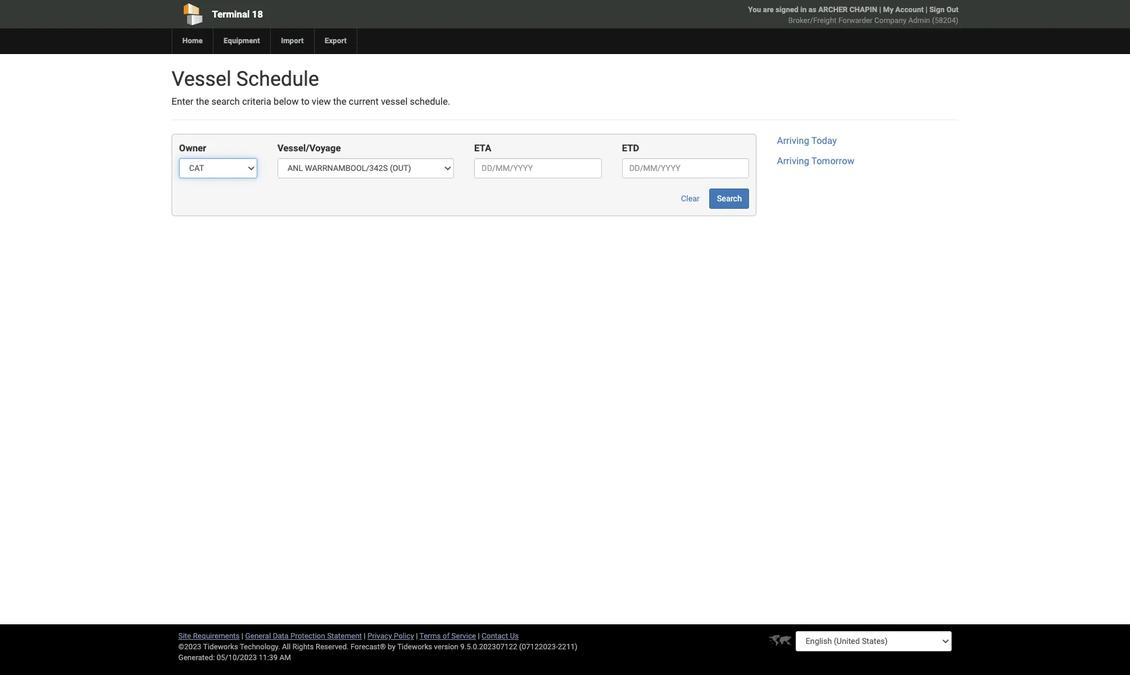 Task type: locate. For each thing, give the bounding box(es) containing it.
signed
[[776, 5, 799, 14]]

tideworks
[[397, 643, 432, 651]]

arriving
[[777, 135, 810, 146], [777, 156, 810, 166]]

export
[[325, 36, 347, 45]]

schedule.
[[410, 96, 450, 107]]

archer
[[819, 5, 848, 14]]

rights
[[293, 643, 314, 651]]

equipment link
[[213, 28, 270, 54]]

schedule
[[236, 67, 319, 91]]

service
[[452, 632, 476, 641]]

| left the my
[[880, 5, 882, 14]]

owner
[[179, 143, 206, 154]]

current
[[349, 96, 379, 107]]

general
[[245, 632, 271, 641]]

|
[[880, 5, 882, 14], [926, 5, 928, 14], [242, 632, 243, 641], [364, 632, 366, 641], [416, 632, 418, 641], [478, 632, 480, 641]]

policy
[[394, 632, 414, 641]]

equipment
[[224, 36, 260, 45]]

the
[[196, 96, 209, 107], [333, 96, 347, 107]]

arriving down arriving today link
[[777, 156, 810, 166]]

the right enter
[[196, 96, 209, 107]]

import link
[[270, 28, 314, 54]]

statement
[[327, 632, 362, 641]]

home
[[182, 36, 203, 45]]

arriving today
[[777, 135, 837, 146]]

terms of service link
[[420, 632, 476, 641]]

site requirements | general data protection statement | privacy policy | terms of service | contact us ©2023 tideworks technology. all rights reserved. forecast® by tideworks version 9.5.0.202307122 (07122023-2211) generated: 05/10/2023 11:39 am
[[178, 632, 578, 662]]

admin
[[909, 16, 931, 25]]

technology.
[[240, 643, 280, 651]]

chapin
[[850, 5, 878, 14]]

tomorrow
[[812, 156, 855, 166]]

to
[[301, 96, 310, 107]]

by
[[388, 643, 396, 651]]

arriving tomorrow link
[[777, 156, 855, 166]]

criteria
[[242, 96, 271, 107]]

arriving today link
[[777, 135, 837, 146]]

0 horizontal spatial the
[[196, 96, 209, 107]]

vessel
[[381, 96, 408, 107]]

arriving up arriving tomorrow link
[[777, 135, 810, 146]]

1 arriving from the top
[[777, 135, 810, 146]]

1 vertical spatial arriving
[[777, 156, 810, 166]]

| left general
[[242, 632, 243, 641]]

ETA text field
[[474, 158, 602, 179]]

clear
[[681, 194, 700, 204]]

sign out link
[[930, 5, 959, 14]]

search
[[717, 194, 742, 204]]

search button
[[710, 189, 750, 209]]

my account link
[[883, 5, 924, 14]]

vessel schedule enter the search criteria below to view the current vessel schedule.
[[172, 67, 450, 107]]

05/10/2023
[[217, 653, 257, 662]]

clear button
[[674, 189, 707, 209]]

eta
[[474, 143, 492, 154]]

privacy policy link
[[368, 632, 414, 641]]

| up forecast®
[[364, 632, 366, 641]]

0 vertical spatial arriving
[[777, 135, 810, 146]]

all
[[282, 643, 291, 651]]

the right the 'view'
[[333, 96, 347, 107]]

arriving for arriving today
[[777, 135, 810, 146]]

terminal 18
[[212, 9, 263, 20]]

1 horizontal spatial the
[[333, 96, 347, 107]]

2 arriving from the top
[[777, 156, 810, 166]]

contact
[[482, 632, 508, 641]]

you
[[748, 5, 761, 14]]

enter
[[172, 96, 194, 107]]

| up 9.5.0.202307122
[[478, 632, 480, 641]]

view
[[312, 96, 331, 107]]

(58204)
[[932, 16, 959, 25]]



Task type: describe. For each thing, give the bounding box(es) containing it.
account
[[896, 5, 924, 14]]

import
[[281, 36, 304, 45]]

11:39
[[259, 653, 278, 662]]

out
[[947, 5, 959, 14]]

arriving tomorrow
[[777, 156, 855, 166]]

sign
[[930, 5, 945, 14]]

ETD text field
[[622, 158, 750, 179]]

vessel
[[172, 67, 231, 91]]

in
[[801, 5, 807, 14]]

below
[[274, 96, 299, 107]]

search
[[212, 96, 240, 107]]

as
[[809, 5, 817, 14]]

version
[[434, 643, 459, 651]]

contact us link
[[482, 632, 519, 641]]

export link
[[314, 28, 357, 54]]

| left sign
[[926, 5, 928, 14]]

etd
[[622, 143, 640, 154]]

vessel/voyage
[[278, 143, 341, 154]]

home link
[[172, 28, 213, 54]]

©2023 tideworks
[[178, 643, 238, 651]]

9.5.0.202307122
[[461, 643, 518, 651]]

broker/freight
[[789, 16, 837, 25]]

of
[[443, 632, 450, 641]]

terms
[[420, 632, 441, 641]]

protection
[[290, 632, 325, 641]]

site requirements link
[[178, 632, 240, 641]]

company
[[875, 16, 907, 25]]

my
[[883, 5, 894, 14]]

arriving for arriving tomorrow
[[777, 156, 810, 166]]

am
[[280, 653, 291, 662]]

us
[[510, 632, 519, 641]]

today
[[812, 135, 837, 146]]

site
[[178, 632, 191, 641]]

privacy
[[368, 632, 392, 641]]

general data protection statement link
[[245, 632, 362, 641]]

generated:
[[178, 653, 215, 662]]

are
[[763, 5, 774, 14]]

requirements
[[193, 632, 240, 641]]

(07122023-
[[519, 643, 558, 651]]

forecast®
[[351, 643, 386, 651]]

terminal 18 link
[[172, 0, 488, 28]]

forwarder
[[839, 16, 873, 25]]

18
[[252, 9, 263, 20]]

data
[[273, 632, 289, 641]]

reserved.
[[316, 643, 349, 651]]

you are signed in as archer chapin | my account | sign out broker/freight forwarder company admin (58204)
[[748, 5, 959, 25]]

| up tideworks
[[416, 632, 418, 641]]

2211)
[[558, 643, 578, 651]]

2 the from the left
[[333, 96, 347, 107]]

1 the from the left
[[196, 96, 209, 107]]

terminal
[[212, 9, 250, 20]]



Task type: vqa. For each thing, say whether or not it's contained in the screenshot.
6:29 on the bottom left of the page
no



